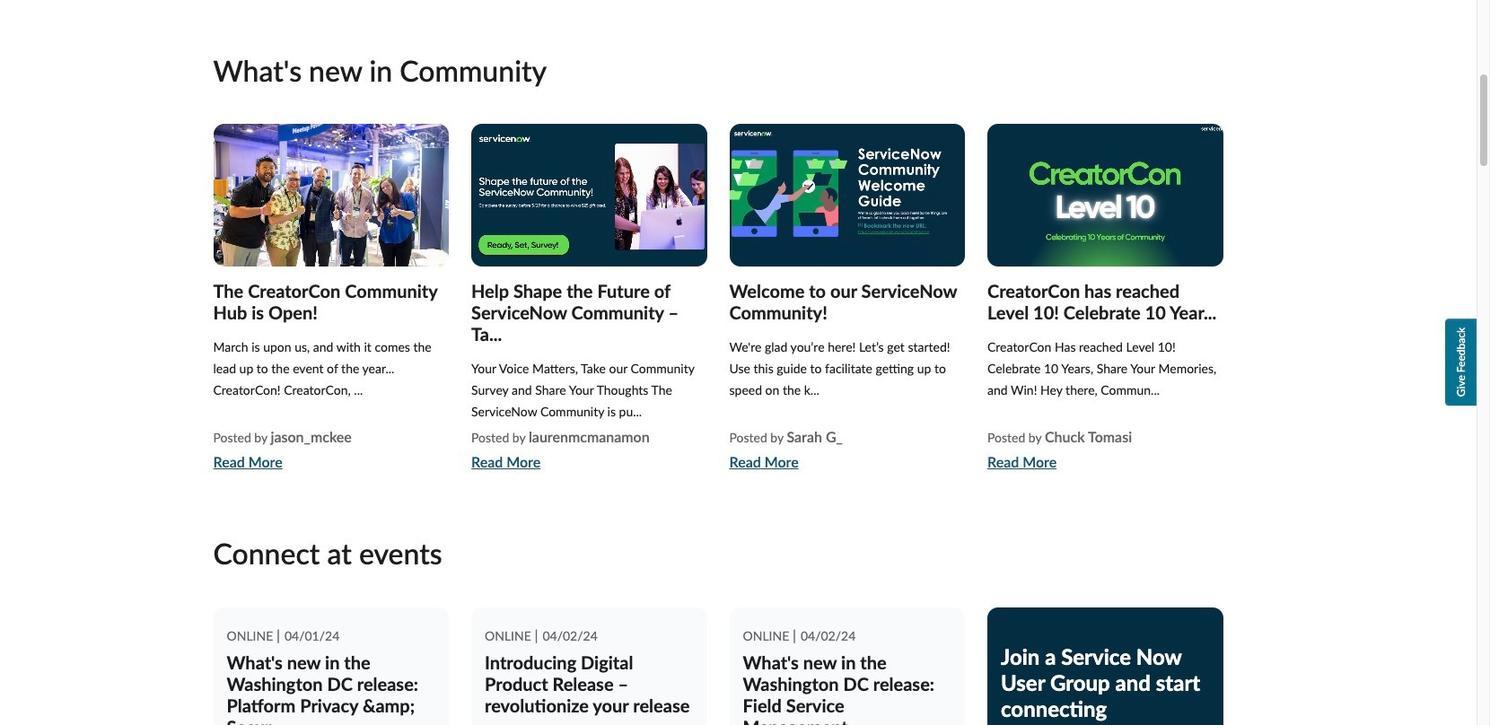 Task type: locate. For each thing, give the bounding box(es) containing it.
welcome to our servicenow community! image
[[730, 124, 965, 267]]

the creatorcon community hub is open! image
[[213, 124, 449, 267]]

help shape the future of servicenow community – take our survey! image
[[471, 124, 707, 267]]



Task type: vqa. For each thing, say whether or not it's contained in the screenshot.
list at the top of page
no



Task type: describe. For each thing, give the bounding box(es) containing it.
creatorcon has reached level 10! celebrate 10 years, share your memories, and win! image
[[988, 124, 1223, 267]]



